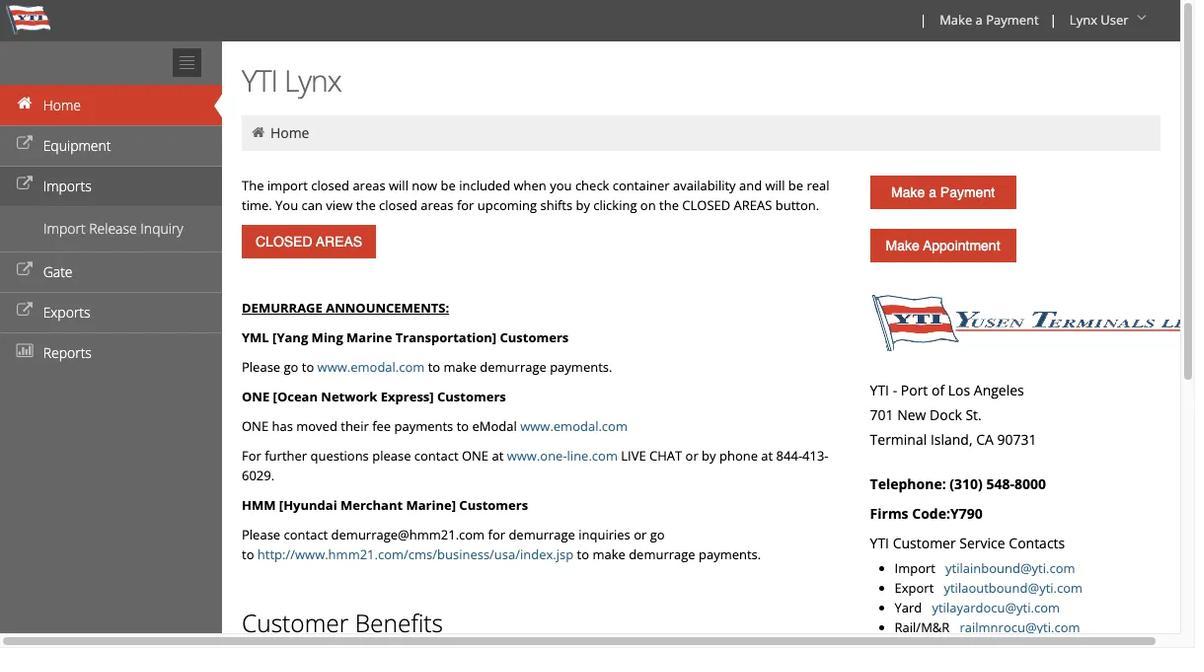 Task type: locate. For each thing, give the bounding box(es) containing it.
www.emodal.com link up www.one-line.com link
[[521, 418, 628, 435]]

1 please from the top
[[242, 358, 281, 376]]

please down yml
[[242, 358, 281, 376]]

view
[[326, 197, 353, 214]]

0 horizontal spatial customer
[[242, 607, 349, 640]]

for
[[242, 447, 262, 465]]

areas
[[353, 177, 386, 195], [421, 197, 454, 214]]

chat
[[650, 447, 683, 465]]

0 horizontal spatial for
[[457, 197, 474, 214]]

0 vertical spatial or
[[686, 447, 699, 465]]

1 horizontal spatial import
[[895, 560, 943, 578]]

1 vertical spatial customers
[[437, 388, 506, 406]]

0 vertical spatial make
[[444, 358, 477, 376]]

contact inside please contact demurrage@hmm21.com for demurrage inquiries or go to
[[284, 526, 328, 544]]

2 vertical spatial make
[[886, 238, 920, 254]]

0 vertical spatial external link image
[[15, 137, 35, 151]]

will
[[389, 177, 409, 195], [766, 177, 786, 195]]

0 horizontal spatial home
[[43, 96, 81, 115]]

appointment
[[924, 238, 1001, 254]]

and
[[740, 177, 763, 195]]

customers for hmm [hyundai merchant marine] customers
[[460, 497, 528, 514]]

0 vertical spatial for
[[457, 197, 474, 214]]

external link image inside gate link
[[15, 264, 35, 277]]

0 horizontal spatial or
[[634, 526, 647, 544]]

or right chat
[[686, 447, 699, 465]]

live
[[621, 447, 647, 465]]

0 vertical spatial home image
[[15, 97, 35, 111]]

2 vertical spatial customers
[[460, 497, 528, 514]]

reports
[[43, 344, 92, 362]]

home link
[[0, 85, 222, 125], [270, 123, 310, 142]]

0 horizontal spatial payments.
[[550, 358, 613, 376]]

service
[[960, 534, 1006, 553]]

please down 'hmm' at the bottom left
[[242, 526, 281, 544]]

terminal
[[871, 431, 928, 449]]

2 vertical spatial yti
[[871, 534, 890, 553]]

closed down now on the top left of page
[[379, 197, 418, 214]]

export
[[895, 580, 934, 597]]

home image
[[15, 97, 35, 111], [250, 125, 267, 139]]

1 horizontal spatial home
[[270, 123, 310, 142]]

or inside live chat or by phone at 844-413- 6029.
[[686, 447, 699, 465]]

make down inquiries
[[593, 546, 626, 564]]

yti inside yti - port of los angeles 701 new dock st. terminal island, ca 90731
[[871, 381, 890, 400]]

go right inquiries
[[650, 526, 665, 544]]

ytilayardocu@yti.com link
[[933, 599, 1061, 617]]

1 horizontal spatial areas
[[421, 197, 454, 214]]

demurrage up the http://www.hmm21.com/cms/business/usa/index.jsp to make demurrage payments.
[[509, 526, 576, 544]]

import release inquiry link
[[0, 214, 222, 244]]

0 vertical spatial closed
[[311, 177, 350, 195]]

you
[[550, 177, 572, 195]]

one left [ocean
[[242, 388, 270, 406]]

at inside live chat or by phone at 844-413- 6029.
[[762, 447, 773, 465]]

1 vertical spatial www.emodal.com
[[521, 418, 628, 435]]

by down check
[[576, 197, 591, 214]]

external link image
[[15, 137, 35, 151], [15, 264, 35, 277], [15, 304, 35, 318]]

make
[[444, 358, 477, 376], [593, 546, 626, 564]]

make appointment
[[886, 238, 1001, 254]]

yti for yti - port of los angeles 701 new dock st. terminal island, ca 90731
[[871, 381, 890, 400]]

contact down one has moved their fee payments to emodal www.emodal.com
[[415, 447, 459, 465]]

1 horizontal spatial will
[[766, 177, 786, 195]]

upcoming
[[478, 197, 537, 214]]

home link up equipment
[[0, 85, 222, 125]]

www.emodal.com down marine
[[318, 358, 425, 376]]

external link image inside equipment link
[[15, 137, 35, 151]]

0 vertical spatial www.emodal.com link
[[318, 358, 425, 376]]

yti lynx
[[242, 60, 341, 101]]

1 horizontal spatial home link
[[270, 123, 310, 142]]

external link image left gate
[[15, 264, 35, 277]]

0 vertical spatial go
[[284, 358, 299, 376]]

announcements:
[[326, 299, 449, 317]]

at
[[492, 447, 504, 465], [762, 447, 773, 465]]

1 vertical spatial home
[[270, 123, 310, 142]]

1 horizontal spatial make
[[593, 546, 626, 564]]

included
[[459, 177, 511, 195]]

for up the http://www.hmm21.com/cms/business/usa/index.jsp to make demurrage payments.
[[488, 526, 506, 544]]

release
[[89, 219, 137, 238]]

2 external link image from the top
[[15, 264, 35, 277]]

please go to www.emodal.com to make demurrage payments.
[[242, 358, 613, 376]]

customer benefits
[[242, 607, 443, 640]]

ytilayardocu@yti.com
[[933, 599, 1061, 617]]

when
[[514, 177, 547, 195]]

1 horizontal spatial |
[[1050, 11, 1057, 29]]

1 vertical spatial or
[[634, 526, 647, 544]]

further
[[265, 447, 307, 465]]

a
[[976, 11, 983, 29], [929, 185, 937, 200]]

line.com
[[567, 447, 618, 465]]

1 vertical spatial one
[[242, 418, 269, 435]]

2 vertical spatial one
[[462, 447, 489, 465]]

1 vertical spatial by
[[702, 447, 717, 465]]

home down the yti lynx on the left of page
[[270, 123, 310, 142]]

0 horizontal spatial |
[[920, 11, 927, 29]]

home image up "the" at the top left of the page
[[250, 125, 267, 139]]

imports
[[43, 177, 92, 196]]

1 horizontal spatial a
[[976, 11, 983, 29]]

payment left the lynx user
[[987, 11, 1040, 29]]

1 vertical spatial please
[[242, 526, 281, 544]]

0 vertical spatial import
[[43, 219, 85, 238]]

external link image for gate
[[15, 264, 35, 277]]

1 vertical spatial www.emodal.com link
[[521, 418, 628, 435]]

None submit
[[242, 225, 376, 259]]

one down emodal
[[462, 447, 489, 465]]

0 vertical spatial please
[[242, 358, 281, 376]]

1 horizontal spatial go
[[650, 526, 665, 544]]

0 horizontal spatial by
[[576, 197, 591, 214]]

customers for one [ocean network express] customers
[[437, 388, 506, 406]]

1 horizontal spatial www.emodal.com
[[521, 418, 628, 435]]

0 horizontal spatial contact
[[284, 526, 328, 544]]

ming
[[312, 329, 343, 347]]

one has moved their fee payments to emodal www.emodal.com
[[242, 418, 628, 435]]

make appointment link
[[871, 229, 1017, 263]]

2 | from the left
[[1050, 11, 1057, 29]]

for inside the import closed areas will now be included when you check container availability and will be real time.  you can view the closed areas for upcoming shifts by clicking on the closed areas button.
[[457, 197, 474, 214]]

demurrage up emodal
[[480, 358, 547, 376]]

0 horizontal spatial www.emodal.com link
[[318, 358, 425, 376]]

go inside please contact demurrage@hmm21.com for demurrage inquiries or go to
[[650, 526, 665, 544]]

1 vertical spatial home image
[[250, 125, 267, 139]]

1 vertical spatial import
[[895, 560, 943, 578]]

make down transportation] at the left bottom of page
[[444, 358, 477, 376]]

go down [yang
[[284, 358, 299, 376]]

will left now on the top left of page
[[389, 177, 409, 195]]

go
[[284, 358, 299, 376], [650, 526, 665, 544]]

0 vertical spatial by
[[576, 197, 591, 214]]

0 horizontal spatial will
[[389, 177, 409, 195]]

1 external link image from the top
[[15, 137, 35, 151]]

1 vertical spatial lynx
[[284, 60, 341, 101]]

customers up the http://www.hmm21.com/cms/business/usa/index.jsp to make demurrage payments.
[[460, 497, 528, 514]]

or inside please contact demurrage@hmm21.com for demurrage inquiries or go to
[[634, 526, 647, 544]]

reports link
[[0, 333, 222, 373]]

at left 844-
[[762, 447, 773, 465]]

0 horizontal spatial closed
[[311, 177, 350, 195]]

home up equipment
[[43, 96, 81, 115]]

be up button.
[[789, 177, 804, 195]]

2 the from the left
[[660, 197, 679, 214]]

the
[[356, 197, 376, 214], [660, 197, 679, 214]]

customer
[[893, 534, 957, 553], [242, 607, 349, 640]]

please for please go to www.emodal.com to make demurrage payments.
[[242, 358, 281, 376]]

external link image
[[15, 178, 35, 192]]

2 please from the top
[[242, 526, 281, 544]]

yti - port of los angeles 701 new dock st. terminal island, ca 90731
[[871, 381, 1037, 449]]

home link down the yti lynx on the left of page
[[270, 123, 310, 142]]

1 horizontal spatial contact
[[415, 447, 459, 465]]

benefits
[[355, 607, 443, 640]]

1 horizontal spatial lynx
[[1070, 11, 1098, 29]]

0 vertical spatial one
[[242, 388, 270, 406]]

ytilainbound@yti.com link
[[946, 560, 1076, 578]]

1 vertical spatial contact
[[284, 526, 328, 544]]

or right inquiries
[[634, 526, 647, 544]]

1 horizontal spatial or
[[686, 447, 699, 465]]

has
[[272, 418, 293, 435]]

areas up view at the left
[[353, 177, 386, 195]]

will right and
[[766, 177, 786, 195]]

port
[[901, 381, 929, 400]]

844-
[[777, 447, 803, 465]]

2 will from the left
[[766, 177, 786, 195]]

contact
[[415, 447, 459, 465], [284, 526, 328, 544]]

|
[[920, 11, 927, 29], [1050, 11, 1057, 29]]

1 horizontal spatial customer
[[893, 534, 957, 553]]

import up export
[[895, 560, 943, 578]]

inquiry
[[141, 219, 183, 238]]

3 external link image from the top
[[15, 304, 35, 318]]

external link image inside exports link
[[15, 304, 35, 318]]

0 vertical spatial areas
[[353, 177, 386, 195]]

1 vertical spatial payments.
[[699, 546, 762, 564]]

0 horizontal spatial home link
[[0, 85, 222, 125]]

home
[[43, 96, 81, 115], [270, 123, 310, 142]]

external link image up the bar chart icon
[[15, 304, 35, 318]]

2 be from the left
[[789, 177, 804, 195]]

external link image up external link image
[[15, 137, 35, 151]]

by left "phone"
[[702, 447, 717, 465]]

0 horizontal spatial go
[[284, 358, 299, 376]]

please
[[372, 447, 411, 465]]

0 vertical spatial customer
[[893, 534, 957, 553]]

0 horizontal spatial the
[[356, 197, 376, 214]]

customers up emodal
[[437, 388, 506, 406]]

1 vertical spatial external link image
[[15, 264, 35, 277]]

please inside please contact demurrage@hmm21.com for demurrage inquiries or go to
[[242, 526, 281, 544]]

1 vertical spatial a
[[929, 185, 937, 200]]

1 vertical spatial yti
[[871, 381, 890, 400]]

1 vertical spatial go
[[650, 526, 665, 544]]

1 vertical spatial closed
[[379, 197, 418, 214]]

1 vertical spatial for
[[488, 526, 506, 544]]

0 vertical spatial payments.
[[550, 358, 613, 376]]

island,
[[931, 431, 973, 449]]

1 vertical spatial demurrage
[[509, 526, 576, 544]]

1 be from the left
[[441, 177, 456, 195]]

0 horizontal spatial at
[[492, 447, 504, 465]]

www.emodal.com
[[318, 358, 425, 376], [521, 418, 628, 435]]

button.
[[776, 197, 820, 214]]

at down emodal
[[492, 447, 504, 465]]

import down 'imports'
[[43, 219, 85, 238]]

www.one-
[[507, 447, 567, 465]]

the right on
[[660, 197, 679, 214]]

2 at from the left
[[762, 447, 773, 465]]

6029.
[[242, 467, 275, 485]]

contact down "[hyundai"
[[284, 526, 328, 544]]

closed
[[311, 177, 350, 195], [379, 197, 418, 214]]

1 horizontal spatial at
[[762, 447, 773, 465]]

1 horizontal spatial closed
[[379, 197, 418, 214]]

0 horizontal spatial www.emodal.com
[[318, 358, 425, 376]]

live chat or by phone at 844-413- 6029.
[[242, 447, 829, 485]]

payment up appointment
[[941, 185, 996, 200]]

1 horizontal spatial be
[[789, 177, 804, 195]]

demurrage inside please contact demurrage@hmm21.com for demurrage inquiries or go to
[[509, 526, 576, 544]]

0 vertical spatial www.emodal.com
[[318, 358, 425, 376]]

be
[[441, 177, 456, 195], [789, 177, 804, 195]]

for down included
[[457, 197, 474, 214]]

closed up view at the left
[[311, 177, 350, 195]]

90731
[[998, 431, 1037, 449]]

make a payment
[[940, 11, 1040, 29], [892, 185, 996, 200]]

gate
[[43, 263, 73, 281]]

2 vertical spatial external link image
[[15, 304, 35, 318]]

0 horizontal spatial be
[[441, 177, 456, 195]]

to down 'hmm' at the bottom left
[[242, 546, 254, 564]]

rail/m&r
[[895, 619, 950, 637]]

2 vertical spatial demurrage
[[629, 546, 696, 564]]

0 horizontal spatial home image
[[15, 97, 35, 111]]

www.emodal.com up www.one-line.com link
[[521, 418, 628, 435]]

merchant
[[341, 497, 403, 514]]

yml [yang ming marine transportation] customers
[[242, 329, 569, 347]]

0 horizontal spatial import
[[43, 219, 85, 238]]

code:y790
[[913, 505, 983, 523]]

demurrage down inquiries
[[629, 546, 696, 564]]

home image up external link image
[[15, 97, 35, 111]]

www.emodal.com link
[[318, 358, 425, 376], [521, 418, 628, 435]]

one for one [ocean network express] customers
[[242, 388, 270, 406]]

be right now on the top left of page
[[441, 177, 456, 195]]

customers right transportation] at the left bottom of page
[[500, 329, 569, 347]]

1 horizontal spatial for
[[488, 526, 506, 544]]

imports link
[[0, 166, 222, 206]]

0 vertical spatial yti
[[242, 60, 278, 101]]

time.
[[242, 197, 272, 214]]

yti for yti customer service contacts
[[871, 534, 890, 553]]

one left has
[[242, 418, 269, 435]]

http://www.hmm21.com/cms/business/usa/index.jsp link
[[258, 546, 574, 564]]

to
[[302, 358, 314, 376], [428, 358, 441, 376], [457, 418, 469, 435], [242, 546, 254, 564], [577, 546, 590, 564]]

0 vertical spatial contact
[[415, 447, 459, 465]]

www.emodal.com link down marine
[[318, 358, 425, 376]]

areas down now on the top left of page
[[421, 197, 454, 214]]

1 horizontal spatial by
[[702, 447, 717, 465]]

inquiries
[[579, 526, 631, 544]]

(310)
[[950, 475, 983, 494]]

1 vertical spatial customer
[[242, 607, 349, 640]]

the right view at the left
[[356, 197, 376, 214]]

or
[[686, 447, 699, 465], [634, 526, 647, 544]]

1 horizontal spatial www.emodal.com link
[[521, 418, 628, 435]]

import for import release inquiry
[[43, 219, 85, 238]]

import
[[267, 177, 308, 195]]

angeles
[[974, 381, 1025, 400]]



Task type: vqa. For each thing, say whether or not it's contained in the screenshot.


Task type: describe. For each thing, give the bounding box(es) containing it.
8000
[[1015, 475, 1047, 494]]

demurrage@hmm21.com
[[331, 526, 485, 544]]

now
[[412, 177, 438, 195]]

exports link
[[0, 292, 222, 333]]

yml
[[242, 329, 269, 347]]

by inside the import closed areas will now be included when you check container availability and will be real time.  you can view the closed areas for upcoming shifts by clicking on the closed areas button.
[[576, 197, 591, 214]]

lynx user
[[1070, 11, 1129, 29]]

http://www.hmm21.com/cms/business/usa/index.jsp to make demurrage payments.
[[258, 546, 762, 564]]

firms code:y790
[[871, 505, 983, 523]]

to down transportation] at the left bottom of page
[[428, 358, 441, 376]]

-
[[893, 381, 898, 400]]

real
[[807, 177, 830, 195]]

to down inquiries
[[577, 546, 590, 564]]

[ocean
[[273, 388, 318, 406]]

user
[[1101, 11, 1129, 29]]

to inside please contact demurrage@hmm21.com for demurrage inquiries or go to
[[242, 546, 254, 564]]

moved
[[297, 418, 338, 435]]

equipment link
[[0, 125, 222, 166]]

0 vertical spatial make
[[940, 11, 973, 29]]

external link image for exports
[[15, 304, 35, 318]]

by inside live chat or by phone at 844-413- 6029.
[[702, 447, 717, 465]]

of
[[932, 381, 945, 400]]

areas
[[734, 197, 773, 214]]

one [ocean network express] customers
[[242, 388, 506, 406]]

1 horizontal spatial home image
[[250, 125, 267, 139]]

413-
[[803, 447, 829, 465]]

1 vertical spatial make a payment
[[892, 185, 996, 200]]

ytilaoutbound@yti.com link
[[945, 580, 1083, 597]]

dock
[[930, 406, 963, 425]]

1 vertical spatial make
[[593, 546, 626, 564]]

for inside please contact demurrage@hmm21.com for demurrage inquiries or go to
[[488, 526, 506, 544]]

701
[[871, 406, 894, 425]]

0 vertical spatial customers
[[500, 329, 569, 347]]

ytilaoutbound@yti.com
[[945, 580, 1083, 597]]

check
[[576, 177, 610, 195]]

1 at from the left
[[492, 447, 504, 465]]

1 vertical spatial payment
[[941, 185, 996, 200]]

emodal
[[473, 418, 517, 435]]

yti customer service contacts
[[871, 534, 1066, 553]]

0 horizontal spatial areas
[[353, 177, 386, 195]]

hmm [hyundai merchant marine] customers
[[242, 497, 528, 514]]

payments
[[394, 418, 454, 435]]

1 vertical spatial make
[[892, 185, 926, 200]]

gate link
[[0, 252, 222, 292]]

railmnrocu@yti.com
[[960, 619, 1081, 637]]

demurrage announcements:
[[242, 299, 449, 317]]

contacts
[[1010, 534, 1066, 553]]

export ytilaoutbound@yti.com yard ytilayardocu@yti.com rail/m&r railmnrocu@yti.com
[[895, 580, 1083, 637]]

please for please contact demurrage@hmm21.com for demurrage inquiries or go to
[[242, 526, 281, 544]]

0 vertical spatial make a payment link
[[931, 0, 1046, 41]]

clicking
[[594, 197, 637, 214]]

st.
[[966, 406, 982, 425]]

for further questions please contact one at www.one-line.com
[[242, 447, 618, 465]]

can
[[302, 197, 323, 214]]

phone
[[720, 447, 758, 465]]

yard
[[895, 599, 923, 617]]

container
[[613, 177, 670, 195]]

0 vertical spatial payment
[[987, 11, 1040, 29]]

import for import
[[895, 560, 943, 578]]

ca
[[977, 431, 994, 449]]

one for one has moved their fee payments to emodal www.emodal.com
[[242, 418, 269, 435]]

express]
[[381, 388, 434, 406]]

lynx inside 'link'
[[1070, 11, 1098, 29]]

[hyundai
[[279, 497, 337, 514]]

1 the from the left
[[356, 197, 376, 214]]

los
[[949, 381, 971, 400]]

0 vertical spatial home
[[43, 96, 81, 115]]

railmnrocu@yti.com link
[[960, 619, 1081, 637]]

their
[[341, 418, 369, 435]]

to left emodal
[[457, 418, 469, 435]]

1 | from the left
[[920, 11, 927, 29]]

bar chart image
[[15, 345, 35, 358]]

to up [ocean
[[302, 358, 314, 376]]

0 vertical spatial make a payment
[[940, 11, 1040, 29]]

[yang
[[273, 329, 308, 347]]

you
[[276, 197, 298, 214]]

on
[[641, 197, 656, 214]]

www.one-line.com link
[[507, 447, 618, 465]]

shifts
[[541, 197, 573, 214]]

telephone: (310) 548-8000
[[871, 475, 1047, 494]]

0 vertical spatial a
[[976, 11, 983, 29]]

0 horizontal spatial make
[[444, 358, 477, 376]]

equipment
[[43, 136, 111, 155]]

1 vertical spatial make a payment link
[[871, 176, 1017, 209]]

demurrage
[[242, 299, 323, 317]]

import release inquiry
[[43, 219, 183, 238]]

www.emodal.com link for to make demurrage payments.
[[318, 358, 425, 376]]

transportation]
[[396, 329, 497, 347]]

marine]
[[406, 497, 456, 514]]

fee
[[372, 418, 391, 435]]

angle down image
[[1133, 11, 1152, 25]]

0 vertical spatial demurrage
[[480, 358, 547, 376]]

1 will from the left
[[389, 177, 409, 195]]

ytilainbound@yti.com
[[946, 560, 1076, 578]]

hmm
[[242, 497, 276, 514]]

1 vertical spatial areas
[[421, 197, 454, 214]]

1 horizontal spatial payments.
[[699, 546, 762, 564]]

0 horizontal spatial a
[[929, 185, 937, 200]]

yti for yti lynx
[[242, 60, 278, 101]]

0 horizontal spatial lynx
[[284, 60, 341, 101]]

the
[[242, 177, 264, 195]]

lynx user link
[[1061, 0, 1159, 41]]

external link image for equipment
[[15, 137, 35, 151]]

www.emodal.com link for one has moved their fee payments to emodal www.emodal.com
[[521, 418, 628, 435]]



